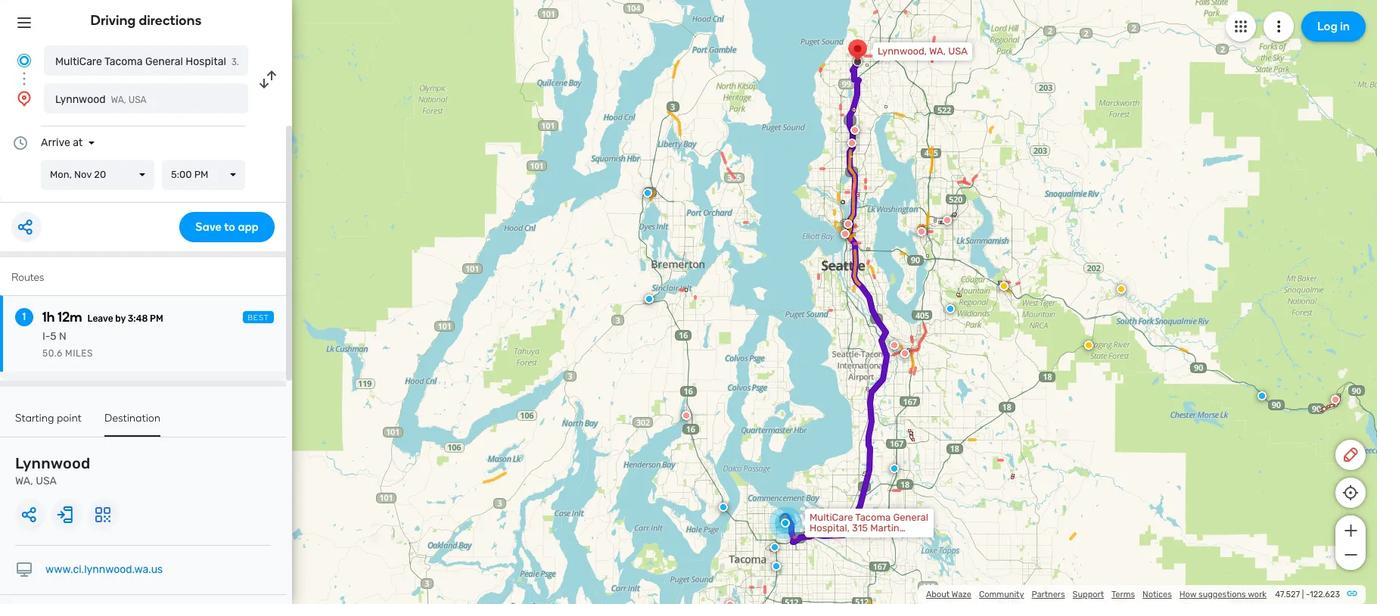 Task type: describe. For each thing, give the bounding box(es) containing it.
driving directions
[[91, 12, 202, 29]]

nov
[[74, 169, 92, 180]]

computer image
[[15, 561, 33, 579]]

1 horizontal spatial hazard image
[[1117, 285, 1126, 294]]

suggestions
[[1199, 590, 1247, 600]]

1 horizontal spatial wa,
[[111, 95, 126, 105]]

lynnwood,
[[878, 45, 927, 57]]

arrive at
[[41, 136, 83, 149]]

waze
[[952, 590, 972, 600]]

current location image
[[15, 51, 33, 70]]

link image
[[1347, 587, 1359, 600]]

starting point
[[15, 412, 82, 425]]

multicare
[[55, 55, 102, 68]]

www.ci.lynnwood.wa.us link
[[45, 563, 163, 576]]

0 horizontal spatial hazard image
[[1000, 282, 1009, 291]]

location image
[[15, 89, 33, 107]]

destination
[[105, 412, 161, 425]]

mon, nov 20 list box
[[41, 160, 154, 190]]

www.ci.lynnwood.wa.us
[[45, 563, 163, 576]]

lynnwood, wa, usa
[[878, 45, 968, 57]]

5:00 pm
[[171, 169, 209, 180]]

about
[[927, 590, 950, 600]]

partners link
[[1032, 590, 1066, 600]]

1
[[22, 310, 26, 323]]

i-5 n 50.6 miles
[[42, 330, 93, 359]]

clock image
[[11, 134, 30, 152]]

5
[[50, 330, 57, 343]]

47.527
[[1276, 590, 1301, 600]]

how
[[1180, 590, 1197, 600]]

leave
[[87, 313, 113, 324]]

miles
[[65, 348, 93, 359]]

zoom in image
[[1342, 522, 1361, 540]]

pm inside list box
[[194, 169, 209, 180]]

mon,
[[50, 169, 72, 180]]

12m
[[58, 309, 82, 326]]

5:00 pm list box
[[162, 160, 245, 190]]

terms link
[[1112, 590, 1136, 600]]

20
[[94, 169, 106, 180]]



Task type: vqa. For each thing, say whether or not it's contained in the screenshot.
At
yes



Task type: locate. For each thing, give the bounding box(es) containing it.
lynnwood wa, usa
[[55, 93, 147, 106], [15, 454, 90, 488]]

community link
[[980, 590, 1025, 600]]

directions
[[139, 12, 202, 29]]

1 vertical spatial wa,
[[111, 95, 126, 105]]

1h
[[42, 309, 55, 326]]

driving
[[91, 12, 136, 29]]

usa right lynnwood,
[[949, 45, 968, 57]]

routes
[[11, 271, 44, 284]]

multicare tacoma general hospital
[[55, 55, 226, 68]]

0 vertical spatial lynnwood
[[55, 93, 106, 106]]

tacoma
[[104, 55, 143, 68]]

0 vertical spatial lynnwood wa, usa
[[55, 93, 147, 106]]

usa
[[949, 45, 968, 57], [129, 95, 147, 105], [36, 475, 57, 488]]

-
[[1307, 590, 1310, 600]]

0 vertical spatial usa
[[949, 45, 968, 57]]

wa, down the starting point button
[[15, 475, 33, 488]]

0 vertical spatial wa,
[[930, 45, 946, 57]]

terms
[[1112, 590, 1136, 600]]

wa, down tacoma
[[111, 95, 126, 105]]

starting point button
[[15, 412, 82, 435]]

1 vertical spatial lynnwood
[[15, 454, 90, 472]]

pm inside 1h 12m leave by 3:48 pm
[[150, 313, 163, 324]]

support
[[1073, 590, 1104, 600]]

wa, right lynnwood,
[[930, 45, 946, 57]]

road closed image
[[917, 227, 927, 236], [841, 229, 850, 238], [890, 341, 899, 350], [901, 349, 910, 358], [1332, 395, 1341, 404], [682, 411, 691, 420]]

2 horizontal spatial wa,
[[930, 45, 946, 57]]

zoom out image
[[1342, 546, 1361, 564]]

122.623
[[1310, 590, 1341, 600]]

n
[[59, 330, 66, 343]]

about waze link
[[927, 590, 972, 600]]

50.6
[[42, 348, 63, 359]]

community
[[980, 590, 1025, 600]]

destination button
[[105, 412, 161, 437]]

about waze community partners support terms notices how suggestions work
[[927, 590, 1267, 600]]

starting
[[15, 412, 54, 425]]

2 horizontal spatial usa
[[949, 45, 968, 57]]

47.527 | -122.623
[[1276, 590, 1341, 600]]

lynnwood down the starting point button
[[15, 454, 90, 472]]

0 horizontal spatial usa
[[36, 475, 57, 488]]

work
[[1248, 590, 1267, 600]]

1h 12m leave by 3:48 pm
[[42, 309, 163, 326]]

hospital
[[186, 55, 226, 68]]

5:00
[[171, 169, 192, 180]]

1 horizontal spatial pm
[[194, 169, 209, 180]]

0 vertical spatial pm
[[194, 169, 209, 180]]

road closed image
[[851, 126, 860, 135], [848, 139, 857, 148], [943, 216, 952, 225], [844, 220, 853, 229], [726, 600, 735, 604]]

usa down multicare tacoma general hospital
[[129, 95, 147, 105]]

|
[[1303, 590, 1305, 600]]

2 vertical spatial wa,
[[15, 475, 33, 488]]

lynnwood wa, usa down multicare
[[55, 93, 147, 106]]

1 vertical spatial usa
[[129, 95, 147, 105]]

support link
[[1073, 590, 1104, 600]]

notices
[[1143, 590, 1172, 600]]

by
[[115, 313, 126, 324]]

i-
[[42, 330, 50, 343]]

partners
[[1032, 590, 1066, 600]]

general
[[145, 55, 183, 68]]

best
[[248, 313, 269, 322]]

arrive
[[41, 136, 70, 149]]

pencil image
[[1342, 446, 1360, 464]]

3:48
[[128, 313, 148, 324]]

usa down the starting point button
[[36, 475, 57, 488]]

wa,
[[930, 45, 946, 57], [111, 95, 126, 105], [15, 475, 33, 488]]

2 vertical spatial usa
[[36, 475, 57, 488]]

pm
[[194, 169, 209, 180], [150, 313, 163, 324]]

1 horizontal spatial usa
[[129, 95, 147, 105]]

1 vertical spatial lynnwood wa, usa
[[15, 454, 90, 488]]

pm right 3:48
[[150, 313, 163, 324]]

pm right 5:00
[[194, 169, 209, 180]]

hazard image
[[1085, 341, 1094, 350]]

1 vertical spatial pm
[[150, 313, 163, 324]]

0 horizontal spatial wa,
[[15, 475, 33, 488]]

lynnwood wa, usa down the starting point button
[[15, 454, 90, 488]]

police image
[[643, 188, 653, 198], [946, 304, 955, 313], [1258, 391, 1267, 400], [772, 562, 781, 571]]

police image
[[645, 294, 654, 304], [890, 464, 899, 473], [719, 503, 728, 512], [771, 543, 780, 552]]

lynnwood down multicare
[[55, 93, 106, 106]]

point
[[57, 412, 82, 425]]

how suggestions work link
[[1180, 590, 1267, 600]]

mon, nov 20
[[50, 169, 106, 180]]

0 horizontal spatial pm
[[150, 313, 163, 324]]

notices link
[[1143, 590, 1172, 600]]

hazard image
[[1000, 282, 1009, 291], [1117, 285, 1126, 294]]

at
[[73, 136, 83, 149]]

multicare tacoma general hospital button
[[44, 45, 248, 76]]

lynnwood
[[55, 93, 106, 106], [15, 454, 90, 472]]



